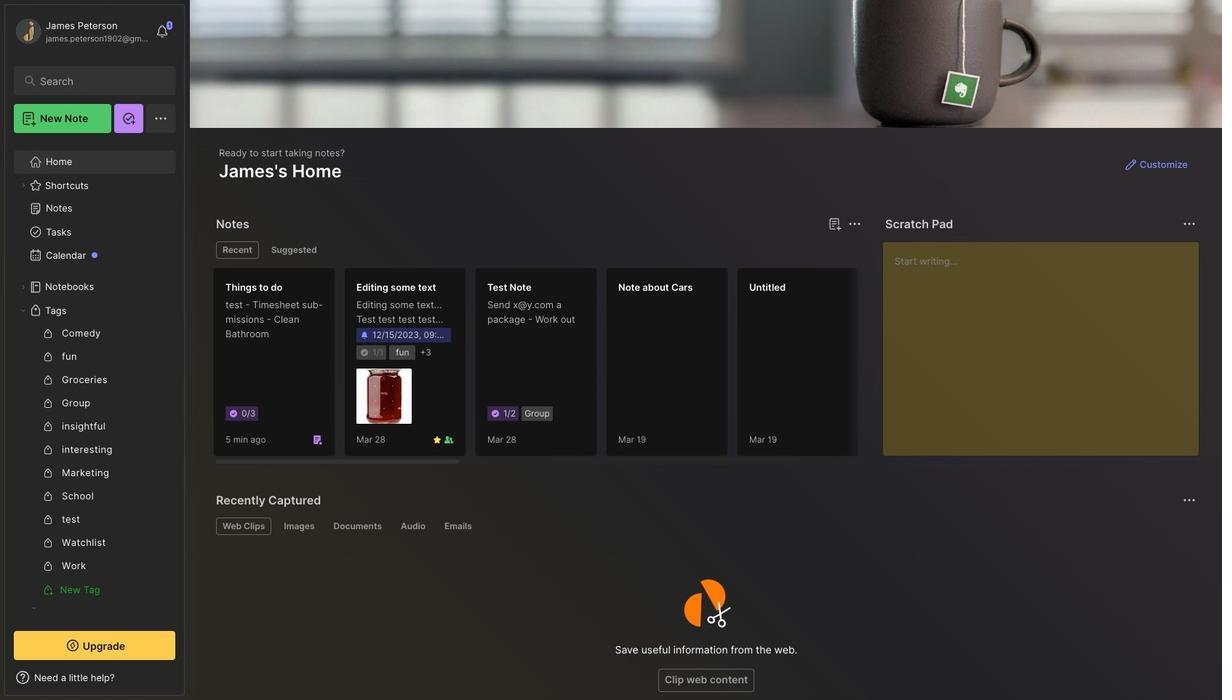 Task type: vqa. For each thing, say whether or not it's contained in the screenshot.
row group
yes



Task type: locate. For each thing, give the bounding box(es) containing it.
1 horizontal spatial more actions image
[[1181, 215, 1199, 233]]

Start writing… text field
[[895, 242, 1199, 445]]

0 vertical spatial tab list
[[216, 242, 860, 259]]

tree inside main element
[[5, 142, 184, 657]]

row group
[[213, 268, 1223, 466]]

None search field
[[40, 72, 162, 90]]

none search field inside main element
[[40, 72, 162, 90]]

More actions field
[[845, 214, 865, 234], [1180, 214, 1200, 234], [1180, 491, 1200, 511]]

1 vertical spatial tab list
[[216, 518, 1194, 536]]

more actions image
[[846, 215, 864, 233], [1181, 215, 1199, 233]]

1 more actions image from the left
[[846, 215, 864, 233]]

click to collapse image
[[184, 674, 195, 691]]

Account field
[[14, 17, 148, 46]]

tab list
[[216, 242, 860, 259], [216, 518, 1194, 536]]

more actions image
[[1181, 492, 1199, 509]]

group
[[14, 322, 167, 602]]

Search text field
[[40, 74, 162, 88]]

tree
[[5, 142, 184, 657]]

tab
[[216, 242, 259, 259], [265, 242, 324, 259], [216, 518, 272, 536], [278, 518, 321, 536], [327, 518, 389, 536], [394, 518, 432, 536], [438, 518, 479, 536]]

0 horizontal spatial more actions image
[[846, 215, 864, 233]]



Task type: describe. For each thing, give the bounding box(es) containing it.
group inside tree
[[14, 322, 167, 602]]

expand notebooks image
[[19, 283, 28, 292]]

thumbnail image
[[357, 369, 412, 424]]

2 more actions image from the left
[[1181, 215, 1199, 233]]

expand tags image
[[19, 306, 28, 315]]

main element
[[0, 0, 189, 701]]

WHAT'S NEW field
[[5, 667, 184, 690]]

1 tab list from the top
[[216, 242, 860, 259]]

2 tab list from the top
[[216, 518, 1194, 536]]



